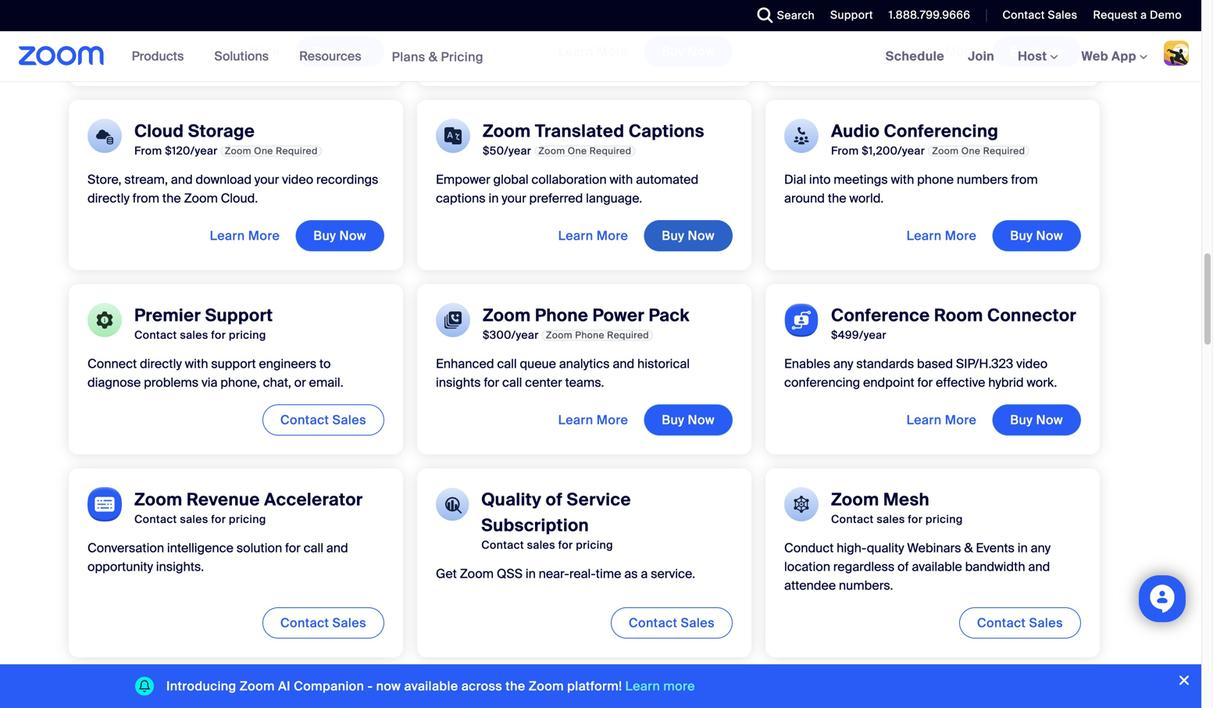 Task type: locate. For each thing, give the bounding box(es) containing it.
1.888.799.9666 button
[[878, 0, 975, 31], [889, 8, 971, 22]]

pricing inside zoom mesh contact sales for pricing
[[926, 513, 963, 527]]

zoom down conferencing
[[933, 145, 959, 157]]

from for audio conferencing
[[832, 144, 859, 158]]

high-
[[837, 540, 867, 557]]

from inside dial into meetings with phone numbers from around the world.
[[1012, 171, 1038, 188]]

to up email. at the bottom
[[320, 356, 331, 372]]

with inside empower global collaboration with automated captions in your preferred language.
[[610, 171, 633, 188]]

a left demo on the top of the page
[[1141, 8, 1148, 22]]

support down 'reach'
[[831, 8, 874, 22]]

zoom down storage
[[225, 145, 252, 157]]

video inside enables any standards based sip/h.323 video conferencing endpoint for effective hybrid work.
[[1017, 356, 1048, 372]]

2 from from the left
[[832, 144, 859, 158]]

0 vertical spatial available
[[912, 559, 963, 575]]

in right events
[[1018, 540, 1028, 557]]

available inside conduct high-quality webinars & events in any location regardless of available bandwidth and attendee numbers.
[[912, 559, 963, 575]]

call
[[497, 356, 517, 372], [503, 375, 522, 391], [304, 540, 324, 557]]

engineers
[[259, 356, 317, 372]]

your
[[831, 0, 856, 3], [255, 171, 279, 188], [502, 190, 527, 207]]

1 vertical spatial video
[[1017, 356, 1048, 372]]

0 vertical spatial any
[[834, 356, 854, 372]]

support
[[211, 356, 256, 372]]

zoom revenue accelerator logo image
[[88, 488, 122, 522]]

1 horizontal spatial one
[[568, 145, 587, 157]]

from right numbers
[[1012, 171, 1038, 188]]

contact up 'ai'
[[280, 615, 329, 632]]

1 vertical spatial attendee
[[785, 578, 836, 594]]

0 vertical spatial in
[[489, 190, 499, 207]]

1 vertical spatial any
[[1031, 540, 1051, 557]]

location
[[785, 559, 831, 575]]

support link
[[819, 0, 878, 31], [831, 8, 874, 22]]

contact sales for premier support
[[280, 412, 367, 428]]

get
[[436, 566, 457, 582]]

2 horizontal spatial your
[[831, 0, 856, 3]]

0 horizontal spatial in
[[489, 190, 499, 207]]

0 vertical spatial directly
[[88, 190, 130, 207]]

video for conference room connector
[[1017, 356, 1048, 372]]

2 vertical spatial call
[[304, 540, 324, 557]]

center
[[525, 375, 563, 391]]

for right solution
[[285, 540, 301, 557]]

zoom logo image
[[19, 46, 104, 66]]

of left up
[[836, 6, 847, 22]]

2 horizontal spatial one
[[962, 145, 981, 157]]

quality
[[482, 489, 542, 511]]

with inside dial into meetings with phone numbers from around the world.
[[891, 171, 915, 188]]

video left recordings
[[282, 171, 314, 188]]

buy now
[[314, 43, 367, 60], [662, 43, 715, 60], [1011, 43, 1064, 60], [314, 228, 367, 244], [662, 228, 715, 244], [1011, 228, 1064, 244], [662, 412, 715, 428], [1011, 412, 1064, 428]]

0 vertical spatial video
[[282, 171, 314, 188]]

support link down 'reach'
[[831, 8, 874, 22]]

1 vertical spatial a
[[641, 566, 648, 582]]

0 vertical spatial from
[[1012, 171, 1038, 188]]

into
[[810, 171, 831, 188]]

contact sales up companion
[[280, 615, 367, 632]]

1 vertical spatial to
[[320, 356, 331, 372]]

for down revenue
[[211, 513, 226, 527]]

0 horizontal spatial one
[[254, 145, 273, 157]]

contact sales down bandwidth
[[978, 615, 1064, 632]]

available down webinars
[[912, 559, 963, 575]]

pricing inside quality of service subscription contact sales for pricing
[[576, 538, 613, 553]]

0 vertical spatial support
[[831, 8, 874, 22]]

from inside cloud storage from $120/year zoom one required
[[134, 144, 162, 158]]

support link left 1,000
[[819, 0, 878, 31]]

and down accelerator
[[327, 540, 348, 557]]

zoom inside audio conferencing from $1,200/year zoom one required
[[933, 145, 959, 157]]

0 horizontal spatial video
[[282, 171, 314, 188]]

3 one from the left
[[962, 145, 981, 157]]

store,
[[88, 171, 122, 188]]

1 vertical spatial in
[[1018, 540, 1028, 557]]

video up work.
[[1017, 356, 1048, 372]]

zoom inside store, stream, and download your video recordings directly from the zoom cloud.
[[184, 190, 218, 207]]

one up numbers
[[962, 145, 981, 157]]

required
[[276, 145, 318, 157], [590, 145, 632, 157], [984, 145, 1026, 157], [607, 329, 649, 341]]

pricing up webinars
[[926, 513, 963, 527]]

2 vertical spatial of
[[898, 559, 909, 575]]

1 horizontal spatial the
[[506, 679, 526, 695]]

directly down store, on the top of page
[[88, 190, 130, 207]]

your inside expand your reach with an increased attendee capacity of up to 1,000 participants.
[[831, 0, 856, 3]]

plans & pricing link
[[392, 49, 484, 65], [392, 49, 484, 65]]

sales inside quality of service subscription contact sales for pricing
[[527, 538, 556, 553]]

for up get zoom qss in near-real-time as a service.
[[559, 538, 573, 553]]

for inside zoom mesh contact sales for pricing
[[908, 513, 923, 527]]

of down quality
[[898, 559, 909, 575]]

with up 'via'
[[185, 356, 208, 372]]

to
[[868, 6, 879, 22], [320, 356, 331, 372]]

and right analytics
[[613, 356, 635, 372]]

contact up high-
[[832, 513, 874, 527]]

the down 'into'
[[828, 190, 847, 207]]

one for conferencing
[[962, 145, 981, 157]]

1 vertical spatial your
[[255, 171, 279, 188]]

call left center
[[503, 375, 522, 391]]

2 vertical spatial your
[[502, 190, 527, 207]]

0 horizontal spatial the
[[162, 190, 181, 207]]

banner containing products
[[0, 31, 1202, 82]]

conversation intelligence solution for call and opportunity insights.
[[88, 540, 348, 575]]

numbers
[[957, 171, 1009, 188]]

directly up problems at the left bottom of page
[[140, 356, 182, 372]]

sales down subscription
[[527, 538, 556, 553]]

with for an
[[894, 0, 918, 3]]

web app
[[1082, 48, 1137, 64]]

attendee inside expand your reach with an increased attendee capacity of up to 1,000 participants.
[[998, 0, 1050, 3]]

1 horizontal spatial to
[[868, 6, 879, 22]]

required inside audio conferencing from $1,200/year zoom one required
[[984, 145, 1026, 157]]

1 horizontal spatial of
[[836, 6, 847, 22]]

premier support logo image
[[88, 303, 122, 337]]

contact
[[1003, 8, 1046, 22], [134, 328, 177, 343], [280, 412, 329, 428], [134, 513, 177, 527], [832, 513, 874, 527], [482, 538, 524, 553], [280, 615, 329, 632], [629, 615, 678, 632], [978, 615, 1026, 632]]

1 horizontal spatial video
[[1017, 356, 1048, 372]]

zoom down download
[[184, 190, 218, 207]]

contact sales link
[[991, 0, 1082, 31], [1003, 8, 1078, 22], [263, 405, 385, 436], [263, 608, 385, 639], [611, 608, 733, 639], [960, 608, 1082, 639]]

contact sales
[[1003, 8, 1078, 22], [280, 412, 367, 428], [280, 615, 367, 632], [629, 615, 715, 632], [978, 615, 1064, 632]]

0 vertical spatial to
[[868, 6, 879, 22]]

contact sales down email. at the bottom
[[280, 412, 367, 428]]

conferencing
[[785, 375, 861, 391]]

learn more
[[210, 43, 280, 60], [559, 43, 629, 60], [907, 43, 977, 60], [210, 228, 280, 244], [559, 228, 629, 244], [907, 228, 977, 244], [559, 412, 629, 428], [907, 412, 977, 428]]

conduct high-quality webinars & events in any location regardless of available bandwidth and attendee numbers.
[[785, 540, 1051, 594]]

0 vertical spatial attendee
[[998, 0, 1050, 3]]

1 horizontal spatial from
[[832, 144, 859, 158]]

contact sales link for zoom revenue accelerator
[[263, 608, 385, 639]]

a right the as
[[641, 566, 648, 582]]

0 horizontal spatial a
[[641, 566, 648, 582]]

1 vertical spatial &
[[965, 540, 973, 557]]

0 horizontal spatial attendee
[[785, 578, 836, 594]]

support inside premier support contact sales for pricing
[[205, 305, 273, 327]]

and down $120/year
[[171, 171, 193, 188]]

0 vertical spatial &
[[429, 49, 438, 65]]

sales inside zoom mesh contact sales for pricing
[[877, 513, 906, 527]]

for
[[211, 328, 226, 343], [484, 375, 500, 391], [918, 375, 933, 391], [211, 513, 226, 527], [908, 513, 923, 527], [559, 538, 573, 553], [285, 540, 301, 557]]

video inside store, stream, and download your video recordings directly from the zoom cloud.
[[282, 171, 314, 188]]

1 horizontal spatial directly
[[140, 356, 182, 372]]

and inside store, stream, and download your video recordings directly from the zoom cloud.
[[171, 171, 193, 188]]

zoom right zoom revenue accelerator logo
[[134, 489, 183, 511]]

learn
[[210, 43, 245, 60], [559, 43, 594, 60], [907, 43, 942, 60], [210, 228, 245, 244], [559, 228, 594, 244], [907, 228, 942, 244], [559, 412, 594, 428], [907, 412, 942, 428], [626, 679, 661, 695]]

pricing up real-
[[576, 538, 613, 553]]

directly
[[88, 190, 130, 207], [140, 356, 182, 372]]

for down enhanced
[[484, 375, 500, 391]]

0 horizontal spatial support
[[205, 305, 273, 327]]

sales down mesh
[[877, 513, 906, 527]]

companion
[[294, 679, 364, 695]]

2 one from the left
[[568, 145, 587, 157]]

1 horizontal spatial attendee
[[998, 0, 1050, 3]]

in down global
[[489, 190, 499, 207]]

connect directly with support engineers to diagnose problems via phone, chat, or email.
[[88, 356, 344, 391]]

from down cloud
[[134, 144, 162, 158]]

for inside the "zoom revenue accelerator contact sales for pricing"
[[211, 513, 226, 527]]

for down mesh
[[908, 513, 923, 527]]

zoom inside the "zoom revenue accelerator contact sales for pricing"
[[134, 489, 183, 511]]

1 one from the left
[[254, 145, 273, 157]]

quality of service subscription contact sales for pricing
[[482, 489, 631, 553]]

banner
[[0, 31, 1202, 82]]

required for translated
[[590, 145, 632, 157]]

contact down premier
[[134, 328, 177, 343]]

global
[[494, 171, 529, 188]]

required up numbers
[[984, 145, 1026, 157]]

one inside cloud storage from $120/year zoom one required
[[254, 145, 273, 157]]

1 vertical spatial from
[[133, 190, 159, 207]]

with for automated
[[610, 171, 633, 188]]

around
[[785, 190, 825, 207]]

contact sales for quality of service subscription
[[629, 615, 715, 632]]

opportunity
[[88, 559, 153, 575]]

zoom translated captions logo image
[[436, 119, 471, 153]]

1 vertical spatial support
[[205, 305, 273, 327]]

translated
[[535, 120, 625, 142]]

contact sales link for premier support
[[263, 405, 385, 436]]

required up recordings
[[276, 145, 318, 157]]

host
[[1018, 48, 1051, 64]]

your down global
[[502, 190, 527, 207]]

zoom mesh logo image
[[785, 488, 819, 522]]

& left events
[[965, 540, 973, 557]]

plans & pricing
[[392, 49, 484, 65]]

in right qss
[[526, 566, 536, 582]]

introducing zoom ai companion - now available across the zoom platform! learn more
[[166, 679, 695, 695]]

required down translated on the top of the page
[[590, 145, 632, 157]]

premier
[[134, 305, 201, 327]]

0 horizontal spatial of
[[546, 489, 563, 511]]

for down based
[[918, 375, 933, 391]]

capacity
[[785, 6, 833, 22]]

conferencing
[[884, 120, 999, 142]]

with up language.
[[610, 171, 633, 188]]

your up cloud.
[[255, 171, 279, 188]]

& right plans
[[429, 49, 438, 65]]

from down the stream,
[[133, 190, 159, 207]]

sales up intelligence
[[180, 513, 208, 527]]

solutions
[[214, 48, 269, 64]]

0 vertical spatial of
[[836, 6, 847, 22]]

1 horizontal spatial &
[[965, 540, 973, 557]]

with down $1,200/year
[[891, 171, 915, 188]]

regardless
[[834, 559, 895, 575]]

of
[[836, 6, 847, 22], [546, 489, 563, 511], [898, 559, 909, 575]]

standards
[[857, 356, 915, 372]]

pricing up 'support'
[[229, 328, 266, 343]]

conference room connector logo image
[[785, 303, 819, 337]]

call down $300/year
[[497, 356, 517, 372]]

audio conferencing from $1,200/year zoom one required
[[832, 120, 1026, 158]]

one inside audio conferencing from $1,200/year zoom one required
[[962, 145, 981, 157]]

0 vertical spatial a
[[1141, 8, 1148, 22]]

contact up qss
[[482, 538, 524, 553]]

1 horizontal spatial available
[[912, 559, 963, 575]]

1 vertical spatial of
[[546, 489, 563, 511]]

zoom up high-
[[832, 489, 880, 511]]

one inside zoom translated captions $50/year zoom one required
[[568, 145, 587, 157]]

0 horizontal spatial &
[[429, 49, 438, 65]]

pricing up solution
[[229, 513, 266, 527]]

empower
[[436, 171, 491, 188]]

buy
[[314, 43, 336, 60], [662, 43, 685, 60], [1011, 43, 1033, 60], [314, 228, 336, 244], [662, 228, 685, 244], [1011, 228, 1033, 244], [662, 412, 685, 428], [1011, 412, 1033, 428]]

zoom up queue
[[546, 329, 573, 341]]

from for cloud storage
[[134, 144, 162, 158]]

contact sales down service.
[[629, 615, 715, 632]]

any inside conduct high-quality webinars & events in any location regardless of available bandwidth and attendee numbers.
[[1031, 540, 1051, 557]]

product information navigation
[[120, 31, 495, 82]]

your up up
[[831, 0, 856, 3]]

meetings navigation
[[874, 31, 1202, 82]]

the
[[162, 190, 181, 207], [828, 190, 847, 207], [506, 679, 526, 695]]

required down power
[[607, 329, 649, 341]]

sales down premier
[[180, 328, 208, 343]]

attendee up host
[[998, 0, 1050, 3]]

any right events
[[1031, 540, 1051, 557]]

conduct
[[785, 540, 834, 557]]

1 horizontal spatial in
[[526, 566, 536, 582]]

zoom up $300/year
[[483, 305, 531, 327]]

one down translated on the top of the page
[[568, 145, 587, 157]]

the inside dial into meetings with phone numbers from around the world.
[[828, 190, 847, 207]]

and right bandwidth
[[1029, 559, 1051, 575]]

zoom left 'ai'
[[240, 679, 275, 695]]

to down 'reach'
[[868, 6, 879, 22]]

0 vertical spatial call
[[497, 356, 517, 372]]

and inside conduct high-quality webinars & events in any location regardless of available bandwidth and attendee numbers.
[[1029, 559, 1051, 575]]

$300/year
[[483, 328, 539, 343]]

in inside empower global collaboration with automated captions in your preferred language.
[[489, 190, 499, 207]]

any up conferencing
[[834, 356, 854, 372]]

now
[[376, 679, 401, 695]]

quality of service subscription logo image
[[436, 488, 469, 522]]

join link
[[957, 31, 1007, 81]]

enhanced call queue analytics and historical insights for call center teams.
[[436, 356, 690, 391]]

the down the stream,
[[162, 190, 181, 207]]

with up 1,000
[[894, 0, 918, 3]]

the inside store, stream, and download your video recordings directly from the zoom cloud.
[[162, 190, 181, 207]]

demo
[[1151, 8, 1183, 22]]

1 horizontal spatial support
[[831, 8, 874, 22]]

contact inside premier support contact sales for pricing
[[134, 328, 177, 343]]

attendee down the location
[[785, 578, 836, 594]]

with inside expand your reach with an increased attendee capacity of up to 1,000 participants.
[[894, 0, 918, 3]]

sales inside the "zoom revenue accelerator contact sales for pricing"
[[180, 513, 208, 527]]

0 horizontal spatial any
[[834, 356, 854, 372]]

increased
[[938, 0, 995, 3]]

for inside premier support contact sales for pricing
[[211, 328, 226, 343]]

of inside conduct high-quality webinars & events in any location regardless of available bandwidth and attendee numbers.
[[898, 559, 909, 575]]

1 horizontal spatial your
[[502, 190, 527, 207]]

a
[[1141, 8, 1148, 22], [641, 566, 648, 582]]

one for translated
[[568, 145, 587, 157]]

from down audio at the right of the page
[[832, 144, 859, 158]]

contact sales link for zoom mesh
[[960, 608, 1082, 639]]

from inside audio conferencing from $1,200/year zoom one required
[[832, 144, 859, 158]]

0 vertical spatial your
[[831, 0, 856, 3]]

0 horizontal spatial your
[[255, 171, 279, 188]]

1 horizontal spatial a
[[1141, 8, 1148, 22]]

1,000
[[882, 6, 914, 22]]

the right across
[[506, 679, 526, 695]]

automated
[[636, 171, 699, 188]]

2 vertical spatial in
[[526, 566, 536, 582]]

available right now
[[404, 679, 458, 695]]

0 horizontal spatial available
[[404, 679, 458, 695]]

mesh
[[884, 489, 930, 511]]

of inside quality of service subscription contact sales for pricing
[[546, 489, 563, 511]]

for up 'support'
[[211, 328, 226, 343]]

download
[[196, 171, 252, 188]]

in inside conduct high-quality webinars & events in any location regardless of available bandwidth and attendee numbers.
[[1018, 540, 1028, 557]]

phone
[[535, 305, 589, 327], [575, 329, 605, 341]]

to inside expand your reach with an increased attendee capacity of up to 1,000 participants.
[[868, 6, 879, 22]]

buy now link
[[296, 36, 385, 67], [644, 36, 733, 67], [993, 36, 1082, 67], [296, 220, 385, 251], [644, 220, 733, 251], [993, 220, 1082, 251], [644, 405, 733, 436], [993, 405, 1082, 436]]

0 horizontal spatial to
[[320, 356, 331, 372]]

2 horizontal spatial the
[[828, 190, 847, 207]]

0 horizontal spatial directly
[[88, 190, 130, 207]]

contact up conversation
[[134, 513, 177, 527]]

in
[[489, 190, 499, 207], [1018, 540, 1028, 557], [526, 566, 536, 582]]

required inside zoom translated captions $50/year zoom one required
[[590, 145, 632, 157]]

1 horizontal spatial from
[[1012, 171, 1038, 188]]

0 horizontal spatial from
[[134, 144, 162, 158]]

of up subscription
[[546, 489, 563, 511]]

one
[[254, 145, 273, 157], [568, 145, 587, 157], [962, 145, 981, 157]]

contact inside the "zoom revenue accelerator contact sales for pricing"
[[134, 513, 177, 527]]

accelerator
[[264, 489, 363, 511]]

1 from from the left
[[134, 144, 162, 158]]

2 horizontal spatial of
[[898, 559, 909, 575]]

zoom mesh contact sales for pricing
[[832, 489, 963, 527]]

support up 'support'
[[205, 305, 273, 327]]

0 horizontal spatial from
[[133, 190, 159, 207]]

more
[[248, 43, 280, 60], [597, 43, 629, 60], [945, 43, 977, 60], [248, 228, 280, 244], [597, 228, 629, 244], [945, 228, 977, 244], [597, 412, 629, 428], [945, 412, 977, 428]]

2 horizontal spatial in
[[1018, 540, 1028, 557]]

call down accelerator
[[304, 540, 324, 557]]

required inside cloud storage from $120/year zoom one required
[[276, 145, 318, 157]]

$1,200/year
[[862, 144, 926, 158]]

1 horizontal spatial any
[[1031, 540, 1051, 557]]

1 vertical spatial directly
[[140, 356, 182, 372]]

one down storage
[[254, 145, 273, 157]]



Task type: vqa. For each thing, say whether or not it's contained in the screenshot.


Task type: describe. For each thing, give the bounding box(es) containing it.
directly inside store, stream, and download your video recordings directly from the zoom cloud.
[[88, 190, 130, 207]]

contact sales link for quality of service subscription
[[611, 608, 733, 639]]

recordings
[[316, 171, 379, 188]]

zoom up '$50/year'
[[483, 120, 531, 142]]

resources
[[299, 48, 362, 64]]

required for storage
[[276, 145, 318, 157]]

contact sales for zoom mesh
[[978, 615, 1064, 632]]

teams.
[[565, 375, 604, 391]]

reach
[[859, 0, 891, 3]]

resources button
[[299, 31, 369, 81]]

work.
[[1027, 375, 1058, 391]]

dial into meetings with phone numbers from around the world.
[[785, 171, 1038, 207]]

ai
[[278, 679, 291, 695]]

power
[[593, 305, 645, 327]]

directly inside 'connect directly with support engineers to diagnose problems via phone, chat, or email.'
[[140, 356, 182, 372]]

dial
[[785, 171, 807, 188]]

learn more link
[[626, 679, 695, 695]]

zoom inside cloud storage from $120/year zoom one required
[[225, 145, 252, 157]]

with for phone
[[891, 171, 915, 188]]

zoom revenue accelerator contact sales for pricing
[[134, 489, 363, 527]]

contact inside zoom mesh contact sales for pricing
[[832, 513, 874, 527]]

call inside conversation intelligence solution for call and opportunity insights.
[[304, 540, 324, 557]]

collaboration
[[532, 171, 607, 188]]

across
[[462, 679, 503, 695]]

quality
[[867, 540, 905, 557]]

premier support contact sales for pricing
[[134, 305, 273, 343]]

problems
[[144, 375, 199, 391]]

zoom left 'platform!'
[[529, 679, 564, 695]]

audio conferencing logo image
[[785, 119, 819, 153]]

and inside enhanced call queue analytics and historical insights for call center teams.
[[613, 356, 635, 372]]

request
[[1094, 8, 1138, 22]]

cloud storage from $120/year zoom one required
[[134, 120, 318, 158]]

hybrid
[[989, 375, 1024, 391]]

based
[[918, 356, 954, 372]]

language.
[[586, 190, 643, 207]]

schedule link
[[874, 31, 957, 81]]

sip/h.323
[[956, 356, 1014, 372]]

-
[[368, 679, 373, 695]]

& inside 'product information' navigation
[[429, 49, 438, 65]]

your inside empower global collaboration with automated captions in your preferred language.
[[502, 190, 527, 207]]

in for zoom mesh
[[1018, 540, 1028, 557]]

more
[[664, 679, 695, 695]]

enables
[[785, 356, 831, 372]]

insights
[[436, 375, 481, 391]]

world.
[[850, 190, 884, 207]]

time
[[596, 566, 622, 582]]

real-
[[570, 566, 596, 582]]

and inside conversation intelligence solution for call and opportunity insights.
[[327, 540, 348, 557]]

sales for zoom revenue accelerator
[[333, 615, 367, 632]]

the for dial into meetings with phone numbers from around the world.
[[828, 190, 847, 207]]

zoom up collaboration at the top of page
[[539, 145, 565, 157]]

one for storage
[[254, 145, 273, 157]]

sales for zoom mesh
[[1030, 615, 1064, 632]]

preferred
[[530, 190, 583, 207]]

1 vertical spatial phone
[[575, 329, 605, 341]]

sales for premier support
[[333, 412, 367, 428]]

connector
[[988, 305, 1077, 327]]

introducing
[[166, 679, 236, 695]]

zoom phone power pack logo image
[[436, 303, 471, 337]]

zoom right get
[[460, 566, 494, 582]]

solutions button
[[214, 31, 276, 81]]

cloud storage logo image
[[88, 119, 122, 153]]

for inside enables any standards based sip/h.323 video conferencing endpoint for effective hybrid work.
[[918, 375, 933, 391]]

for inside conversation intelligence solution for call and opportunity insights.
[[285, 540, 301, 557]]

of inside expand your reach with an increased attendee capacity of up to 1,000 participants.
[[836, 6, 847, 22]]

web
[[1082, 48, 1109, 64]]

contact down bandwidth
[[978, 615, 1026, 632]]

any inside enables any standards based sip/h.323 video conferencing endpoint for effective hybrid work.
[[834, 356, 854, 372]]

required inside zoom phone power pack $300/year zoom phone required
[[607, 329, 649, 341]]

join
[[968, 48, 995, 64]]

service.
[[651, 566, 696, 582]]

enhanced
[[436, 356, 494, 372]]

for inside quality of service subscription contact sales for pricing
[[559, 538, 573, 553]]

room
[[935, 305, 984, 327]]

contact down service.
[[629, 615, 678, 632]]

from inside store, stream, and download your video recordings directly from the zoom cloud.
[[133, 190, 159, 207]]

contact down the or
[[280, 412, 329, 428]]

empower global collaboration with automated captions in your preferred language.
[[436, 171, 699, 207]]

& inside conduct high-quality webinars & events in any location regardless of available bandwidth and attendee numbers.
[[965, 540, 973, 557]]

solution
[[237, 540, 282, 557]]

schedule
[[886, 48, 945, 64]]

cloud
[[134, 120, 184, 142]]

sales inside premier support contact sales for pricing
[[180, 328, 208, 343]]

zoom inside zoom mesh contact sales for pricing
[[832, 489, 880, 511]]

participants.
[[917, 6, 988, 22]]

the for introducing zoom ai companion - now available across the zoom platform! learn more
[[506, 679, 526, 695]]

storage
[[188, 120, 255, 142]]

expand your reach with an increased attendee capacity of up to 1,000 participants.
[[785, 0, 1050, 22]]

search button
[[746, 0, 819, 31]]

expand
[[785, 0, 828, 3]]

events
[[976, 540, 1015, 557]]

intelligence
[[167, 540, 234, 557]]

get zoom qss in near-real-time as a service.
[[436, 566, 696, 582]]

contact up host
[[1003, 8, 1046, 22]]

via
[[202, 375, 218, 391]]

endpoint
[[864, 375, 915, 391]]

host button
[[1018, 48, 1059, 64]]

qss
[[497, 566, 523, 582]]

zoom translated captions $50/year zoom one required
[[483, 120, 705, 158]]

app
[[1112, 48, 1137, 64]]

enables any standards based sip/h.323 video conferencing endpoint for effective hybrid work.
[[785, 356, 1058, 391]]

cloud.
[[221, 190, 258, 207]]

contact sales up host 'dropdown button'
[[1003, 8, 1078, 22]]

products button
[[132, 31, 191, 81]]

conversation
[[88, 540, 164, 557]]

to inside 'connect directly with support engineers to diagnose problems via phone, chat, or email.'
[[320, 356, 331, 372]]

in for zoom translated captions
[[489, 190, 499, 207]]

products
[[132, 48, 184, 64]]

with inside 'connect directly with support engineers to diagnose problems via phone, chat, or email.'
[[185, 356, 208, 372]]

web app button
[[1082, 48, 1148, 64]]

pricing inside the "zoom revenue accelerator contact sales for pricing"
[[229, 513, 266, 527]]

attendee inside conduct high-quality webinars & events in any location regardless of available bandwidth and attendee numbers.
[[785, 578, 836, 594]]

queue
[[520, 356, 556, 372]]

pricing inside premier support contact sales for pricing
[[229, 328, 266, 343]]

audio
[[832, 120, 880, 142]]

diagnose
[[88, 375, 141, 391]]

subscription
[[482, 515, 589, 537]]

insights.
[[156, 559, 204, 575]]

chat,
[[263, 375, 291, 391]]

effective
[[936, 375, 986, 391]]

0 vertical spatial phone
[[535, 305, 589, 327]]

contact inside quality of service subscription contact sales for pricing
[[482, 538, 524, 553]]

1 vertical spatial call
[[503, 375, 522, 391]]

your inside store, stream, and download your video recordings directly from the zoom cloud.
[[255, 171, 279, 188]]

request a demo
[[1094, 8, 1183, 22]]

1 vertical spatial available
[[404, 679, 458, 695]]

store, stream, and download your video recordings directly from the zoom cloud.
[[88, 171, 379, 207]]

contact sales for zoom revenue accelerator
[[280, 615, 367, 632]]

required for conferencing
[[984, 145, 1026, 157]]

sales for quality of service subscription
[[681, 615, 715, 632]]

as
[[625, 566, 638, 582]]

up
[[850, 6, 865, 22]]

webinars
[[908, 540, 962, 557]]

profile picture image
[[1165, 41, 1190, 66]]

platform!
[[568, 679, 622, 695]]

video for cloud storage
[[282, 171, 314, 188]]

$499/year
[[832, 328, 887, 343]]

historical
[[638, 356, 690, 372]]

for inside enhanced call queue analytics and historical insights for call center teams.
[[484, 375, 500, 391]]

or
[[294, 375, 306, 391]]



